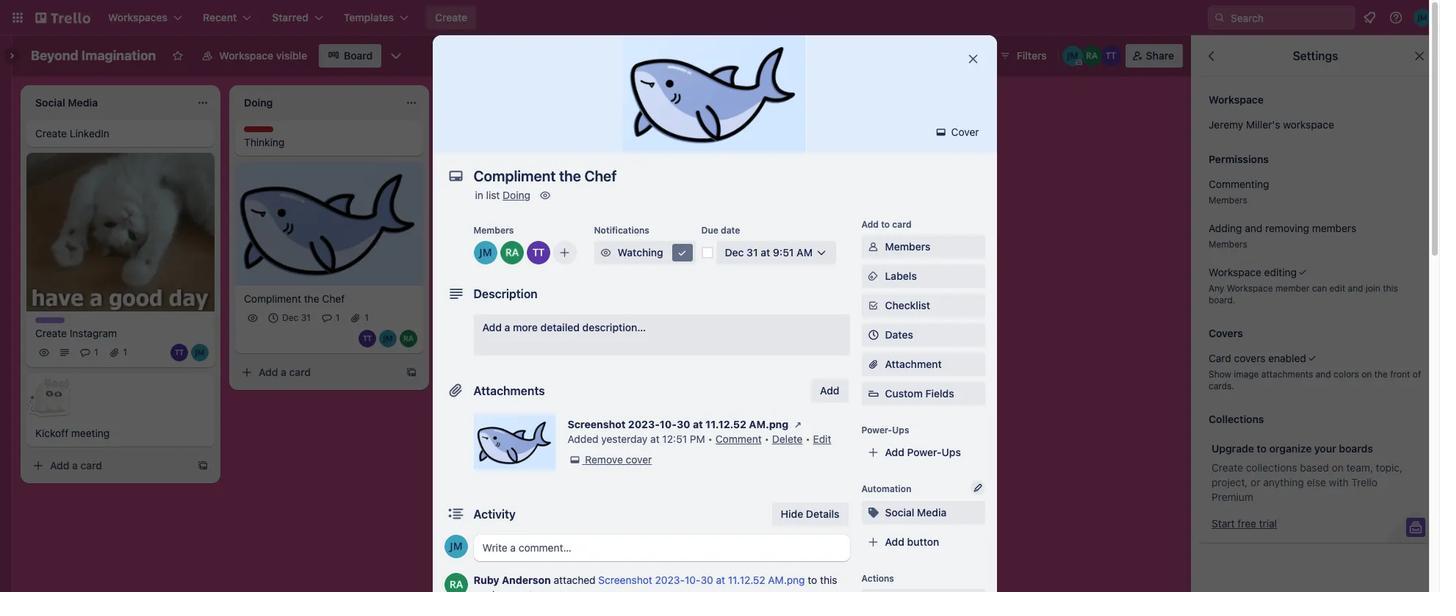 Task type: locate. For each thing, give the bounding box(es) containing it.
create instagram
[[35, 327, 117, 340]]

kickoff meeting
[[35, 427, 110, 440]]

1 vertical spatial and
[[1348, 283, 1363, 294]]

the inside show image attachments and colors on the front of cards.
[[1375, 369, 1388, 380]]

workspace up "jeremy"
[[1209, 93, 1264, 106]]

workspace visible button
[[193, 44, 316, 68]]

sm image for watching
[[599, 245, 613, 260]]

jeremy miller (jeremymiller198) image
[[1414, 9, 1431, 26], [1062, 46, 1083, 66], [474, 241, 497, 265], [379, 330, 397, 347], [191, 344, 209, 362], [444, 535, 468, 558]]

1 down "instagram"
[[94, 347, 98, 358]]

to inside upgrade to organize your boards create collections based on team, topic, project, or anything else with trello premium
[[1257, 442, 1267, 455]]

2 vertical spatial create from template… image
[[197, 460, 209, 472]]

automation up social
[[862, 484, 912, 495]]

add another list button
[[647, 85, 847, 118]]

sm image inside labels link
[[866, 269, 881, 284]]

2 horizontal spatial to
[[1257, 442, 1267, 455]]

sm image inside members link
[[866, 240, 881, 254]]

1 vertical spatial 11.12.52
[[728, 574, 765, 586]]

at up pm
[[693, 418, 703, 431]]

0 vertical spatial the
[[304, 292, 319, 305]]

31 inside button
[[747, 246, 758, 259]]

1 horizontal spatial create from template… image
[[406, 366, 417, 378]]

and inside show image attachments and colors on the front of cards.
[[1316, 369, 1331, 380]]

1 vertical spatial a
[[281, 366, 287, 378]]

0 vertical spatial automation
[[927, 49, 983, 62]]

sm image inside automation button
[[906, 44, 927, 65]]

31 left "9:51"
[[747, 246, 758, 259]]

0 notifications image
[[1361, 9, 1379, 26]]

sm image for automation
[[906, 44, 927, 65]]

this inside 'to this card'
[[820, 574, 837, 586]]

to
[[881, 219, 890, 230], [1257, 442, 1267, 455], [808, 574, 817, 586]]

attachment button
[[862, 353, 985, 376]]

on inside upgrade to organize your boards create collections based on team, topic, project, or anything else with trello premium
[[1332, 461, 1344, 474]]

create
[[435, 11, 467, 24], [35, 127, 67, 140], [35, 327, 67, 340], [1212, 461, 1243, 474]]

1 horizontal spatial ruby anderson (rubyanderson7) image
[[444, 573, 468, 592]]

on right colors
[[1362, 369, 1372, 380]]

30 down write a comment text field
[[701, 574, 713, 586]]

sm image for remove cover
[[568, 453, 582, 467]]

1 vertical spatial 10-
[[685, 574, 701, 586]]

miller's
[[1246, 118, 1280, 131]]

primary element
[[0, 0, 1440, 35]]

dec inside button
[[725, 246, 744, 259]]

1 horizontal spatial 30
[[701, 574, 713, 586]]

1 vertical spatial screenshot
[[598, 574, 652, 586]]

Mark due date as complete checkbox
[[701, 247, 713, 259]]

ruby anderson (rubyanderson7) image
[[500, 241, 524, 265], [400, 330, 417, 347], [444, 573, 468, 592]]

0 horizontal spatial list
[[486, 189, 500, 201]]

comment link
[[716, 433, 762, 445]]

colors
[[1334, 369, 1359, 380]]

card inside 'to this card'
[[474, 589, 495, 592]]

2 vertical spatial to
[[808, 574, 817, 586]]

on
[[1362, 369, 1372, 380], [1332, 461, 1344, 474]]

add inside add button
[[820, 384, 840, 397]]

show
[[1209, 369, 1231, 380]]

screenshot up added
[[568, 418, 626, 431]]

upgrade
[[1212, 442, 1254, 455]]

add left the more
[[482, 321, 502, 334]]

to up collections
[[1257, 442, 1267, 455]]

add left button
[[885, 536, 905, 548]]

0 vertical spatial and
[[1245, 222, 1263, 234]]

1 horizontal spatial and
[[1316, 369, 1331, 380]]

workspace for workspace
[[1209, 93, 1264, 106]]

1 vertical spatial ups
[[942, 446, 961, 459]]

instagram
[[70, 327, 117, 340]]

1 horizontal spatial list
[[736, 95, 750, 107]]

hide details link
[[772, 503, 848, 526]]

in
[[475, 189, 483, 201]]

to for organize
[[1257, 442, 1267, 455]]

members inside commenting members
[[1209, 195, 1248, 206]]

1 horizontal spatial 31
[[747, 246, 758, 259]]

filters button
[[995, 44, 1051, 68]]

create inside upgrade to organize your boards create collections based on team, topic, project, or anything else with trello premium
[[1212, 461, 1243, 474]]

2 horizontal spatial and
[[1348, 283, 1363, 294]]

am.png down hide
[[768, 574, 805, 586]]

am.png
[[749, 418, 789, 431], [768, 574, 805, 586]]

1 vertical spatial 31
[[301, 312, 311, 323]]

team,
[[1347, 461, 1373, 474]]

remove cover
[[585, 453, 652, 466]]

0 vertical spatial create from template… image
[[614, 134, 626, 145]]

doing link
[[503, 189, 531, 201]]

doing
[[503, 189, 531, 201]]

members down adding
[[1209, 239, 1248, 250]]

1 horizontal spatial ups
[[942, 446, 961, 459]]

dec down 'date'
[[725, 246, 744, 259]]

1 vertical spatial create from template… image
[[406, 366, 417, 378]]

Write a comment text field
[[474, 535, 850, 561]]

this right join at top right
[[1383, 283, 1398, 294]]

add power-ups
[[885, 446, 961, 459]]

power- down power-ups
[[907, 446, 942, 459]]

am.png up delete link
[[749, 418, 789, 431]]

0 horizontal spatial power-
[[862, 425, 892, 436]]

2 horizontal spatial a
[[505, 321, 510, 334]]

0 horizontal spatial dec
[[282, 312, 299, 323]]

hide details
[[781, 508, 840, 520]]

ruby
[[474, 574, 499, 586]]

10-
[[660, 418, 677, 431], [685, 574, 701, 586]]

and right adding
[[1245, 222, 1263, 234]]

at left "9:51"
[[761, 246, 770, 259]]

0 vertical spatial 30
[[677, 418, 690, 431]]

0 vertical spatial ups
[[892, 425, 909, 436]]

1 horizontal spatial the
[[1375, 369, 1388, 380]]

0 horizontal spatial 30
[[677, 418, 690, 431]]

member
[[1276, 283, 1310, 294]]

0 vertical spatial list
[[736, 95, 750, 107]]

2023- up added yesterday at 12:51 pm
[[628, 418, 660, 431]]

ruby anderson (rubyanderson7) image
[[1081, 46, 1102, 66]]

list
[[736, 95, 750, 107], [486, 189, 500, 201]]

0 horizontal spatial and
[[1245, 222, 1263, 234]]

at
[[761, 246, 770, 259], [693, 418, 703, 431], [650, 433, 660, 445], [716, 574, 725, 586]]

0 horizontal spatial this
[[820, 574, 837, 586]]

add a card down dec 31 checkbox
[[259, 366, 311, 378]]

workspace
[[219, 49, 273, 62], [1209, 93, 1264, 106], [1209, 266, 1262, 279], [1227, 283, 1273, 294]]

ups down fields
[[942, 446, 961, 459]]

and left colors
[[1316, 369, 1331, 380]]

automation button
[[906, 44, 992, 68]]

chef
[[322, 292, 345, 305]]

2023- down write a comment text field
[[655, 574, 685, 586]]

create from template… image
[[614, 134, 626, 145], [406, 366, 417, 378], [197, 460, 209, 472]]

card down meeting
[[80, 460, 102, 472]]

attachments
[[474, 384, 545, 398]]

sm image
[[906, 44, 927, 65], [866, 240, 881, 254], [599, 245, 613, 260], [675, 245, 690, 260], [866, 269, 881, 284], [568, 453, 582, 467], [866, 506, 881, 520]]

remove cover link
[[568, 453, 652, 467]]

workspace inside workspace visible button
[[219, 49, 273, 62]]

compliment the chef link
[[244, 292, 414, 306]]

2 horizontal spatial ruby anderson (rubyanderson7) image
[[500, 241, 524, 265]]

0 horizontal spatial ups
[[892, 425, 909, 436]]

1 vertical spatial 30
[[701, 574, 713, 586]]

visible
[[276, 49, 307, 62]]

sm image inside social media button
[[866, 506, 881, 520]]

a for the middle create from template… icon
[[281, 366, 287, 378]]

boards
[[1339, 442, 1373, 455]]

fields
[[926, 387, 954, 400]]

0 horizontal spatial a
[[72, 460, 78, 472]]

cover
[[949, 126, 979, 138]]

create for create linkedin
[[35, 127, 67, 140]]

0 horizontal spatial to
[[808, 574, 817, 586]]

card
[[892, 219, 912, 230], [289, 366, 311, 378], [80, 460, 102, 472], [474, 589, 495, 592]]

0 vertical spatial 31
[[747, 246, 758, 259]]

card up members link
[[892, 219, 912, 230]]

add a card button down kickoff meeting link
[[26, 454, 191, 478]]

watching
[[618, 246, 663, 259]]

meeting
[[71, 427, 110, 440]]

add button
[[885, 536, 939, 548]]

0 vertical spatial power-
[[862, 425, 892, 436]]

attachments
[[1262, 369, 1313, 380]]

add another list
[[673, 95, 750, 107]]

custom
[[885, 387, 923, 400]]

31 inside checkbox
[[301, 312, 311, 323]]

dec for dec 31
[[282, 312, 299, 323]]

delete
[[772, 433, 803, 445]]

1 horizontal spatial a
[[281, 366, 287, 378]]

0 vertical spatial dec
[[725, 246, 744, 259]]

add a card button down dec 31
[[235, 361, 400, 384]]

automation inside automation button
[[927, 49, 983, 62]]

compliment
[[244, 292, 301, 305]]

list right in
[[486, 189, 500, 201]]

social media button
[[862, 501, 985, 525]]

1 horizontal spatial automation
[[927, 49, 983, 62]]

0 horizontal spatial automation
[[862, 484, 912, 495]]

1 horizontal spatial add a card button
[[235, 361, 400, 384]]

back to home image
[[35, 6, 90, 29]]

add up edit link
[[820, 384, 840, 397]]

to for card
[[881, 219, 890, 230]]

0 vertical spatial add a card button
[[235, 361, 400, 384]]

1 vertical spatial dec
[[282, 312, 299, 323]]

30 up "12:51"
[[677, 418, 690, 431]]

or
[[1251, 476, 1261, 489]]

dec inside checkbox
[[282, 312, 299, 323]]

1 vertical spatial this
[[820, 574, 837, 586]]

thinking link
[[244, 135, 414, 150]]

at left "12:51"
[[650, 433, 660, 445]]

sm image for members
[[866, 240, 881, 254]]

0 horizontal spatial add a card button
[[26, 454, 191, 478]]

terry turtle (terryturtle) image left the share 'button'
[[1101, 46, 1121, 66]]

with
[[1329, 476, 1349, 489]]

add down dec 31 checkbox
[[259, 366, 278, 378]]

compliment the chef
[[244, 292, 345, 305]]

1 horizontal spatial add a card
[[259, 366, 311, 378]]

automation
[[927, 49, 983, 62], [862, 484, 912, 495]]

0 horizontal spatial the
[[304, 292, 319, 305]]

a down dec 31 checkbox
[[281, 366, 287, 378]]

at down write a comment text field
[[716, 574, 725, 586]]

can
[[1312, 283, 1327, 294]]

10- down write a comment text field
[[685, 574, 701, 586]]

am
[[797, 246, 813, 259]]

based
[[1300, 461, 1329, 474]]

show image attachments and colors on the front of cards.
[[1209, 369, 1421, 392]]

1 vertical spatial add a card button
[[26, 454, 191, 478]]

create inside create instagram link
[[35, 327, 67, 340]]

0 horizontal spatial create from template… image
[[197, 460, 209, 472]]

customize views image
[[389, 48, 404, 63]]

sm image
[[934, 125, 949, 140], [538, 188, 553, 203], [866, 298, 881, 313], [791, 417, 806, 432]]

list right another
[[736, 95, 750, 107]]

1 horizontal spatial on
[[1362, 369, 1372, 380]]

0 horizontal spatial 31
[[301, 312, 311, 323]]

organize
[[1269, 442, 1312, 455]]

screenshot down write a comment text field
[[598, 574, 652, 586]]

workspace down workspace editing
[[1227, 283, 1273, 294]]

31 down compliment the chef
[[301, 312, 311, 323]]

power- down custom at the bottom right of the page
[[862, 425, 892, 436]]

the left chef
[[304, 292, 319, 305]]

0 horizontal spatial 10-
[[660, 418, 677, 431]]

due date
[[701, 225, 740, 236]]

workspace editing
[[1209, 266, 1297, 279]]

search image
[[1214, 12, 1226, 24]]

31
[[747, 246, 758, 259], [301, 312, 311, 323]]

sm image inside checklist link
[[866, 298, 881, 313]]

add a card down kickoff meeting
[[50, 460, 102, 472]]

the left front at right
[[1375, 369, 1388, 380]]

0 vertical spatial this
[[1383, 283, 1398, 294]]

1 vertical spatial list
[[486, 189, 500, 201]]

thoughts
[[244, 126, 284, 137]]

31 for dec 31
[[301, 312, 311, 323]]

collections
[[1246, 461, 1297, 474]]

10- up "12:51"
[[660, 418, 677, 431]]

1 vertical spatial the
[[1375, 369, 1388, 380]]

star or unstar board image
[[172, 50, 184, 62]]

0 vertical spatial on
[[1362, 369, 1372, 380]]

on up 'with' on the right
[[1332, 461, 1344, 474]]

1 vertical spatial to
[[1257, 442, 1267, 455]]

anderson
[[502, 574, 551, 586]]

attached
[[554, 574, 596, 586]]

None text field
[[466, 163, 951, 190]]

color: purple, title: none image
[[35, 318, 65, 324]]

ups up the add power-ups
[[892, 425, 909, 436]]

Search field
[[1226, 7, 1354, 29]]

1 horizontal spatial to
[[881, 219, 890, 230]]

add left another
[[673, 95, 693, 107]]

card down 'ruby'
[[474, 589, 495, 592]]

and left join at top right
[[1348, 283, 1363, 294]]

filters
[[1017, 49, 1047, 62]]

2 vertical spatial a
[[72, 460, 78, 472]]

create inside create button
[[435, 11, 467, 24]]

join
[[1366, 283, 1381, 294]]

0 vertical spatial a
[[505, 321, 510, 334]]

custom fields button
[[862, 387, 985, 401]]

add a more detailed description… link
[[474, 315, 850, 356]]

a down kickoff meeting
[[72, 460, 78, 472]]

1 horizontal spatial power-
[[907, 446, 942, 459]]

1 vertical spatial automation
[[862, 484, 912, 495]]

due
[[701, 225, 719, 236]]

add members to card image
[[559, 245, 571, 260]]

1 vertical spatial on
[[1332, 461, 1344, 474]]

trello
[[1352, 476, 1378, 489]]

Board name text field
[[24, 44, 163, 68]]

automation left filters button
[[927, 49, 983, 62]]

1 horizontal spatial this
[[1383, 283, 1398, 294]]

0 vertical spatial 10-
[[660, 418, 677, 431]]

sm image inside cover link
[[934, 125, 949, 140]]

workspace up any
[[1209, 266, 1262, 279]]

2 vertical spatial and
[[1316, 369, 1331, 380]]

to left actions
[[808, 574, 817, 586]]

1 horizontal spatial dec
[[725, 246, 744, 259]]

add up members link
[[862, 219, 879, 230]]

card covers enabled
[[1209, 352, 1306, 364]]

terry turtle (terryturtle) image
[[1101, 46, 1121, 66], [527, 241, 550, 265], [359, 330, 376, 347], [170, 344, 188, 362]]

project,
[[1212, 476, 1248, 489]]

this left actions
[[820, 574, 837, 586]]

card down dec 31
[[289, 366, 311, 378]]

to up members link
[[881, 219, 890, 230]]

1 vertical spatial ruby anderson (rubyanderson7) image
[[400, 330, 417, 347]]

members down the commenting
[[1209, 195, 1248, 206]]

0 vertical spatial to
[[881, 219, 890, 230]]

1 vertical spatial add a card
[[50, 460, 102, 472]]

workspace left visible
[[219, 49, 273, 62]]

add
[[673, 95, 693, 107], [862, 219, 879, 230], [482, 321, 502, 334], [259, 366, 278, 378], [820, 384, 840, 397], [885, 446, 905, 459], [50, 460, 69, 472], [885, 536, 905, 548]]

dec down compliment the chef
[[282, 312, 299, 323]]

0 horizontal spatial on
[[1332, 461, 1344, 474]]

a left the more
[[505, 321, 510, 334]]

color: bold red, title: "thoughts" element
[[244, 126, 284, 137]]

add down power-ups
[[885, 446, 905, 459]]



Task type: vqa. For each thing, say whether or not it's contained in the screenshot.
middle Jeremy Miller (jeremymiller198) icon
yes



Task type: describe. For each thing, give the bounding box(es) containing it.
edit
[[1330, 283, 1346, 294]]

terry turtle (terryturtle) image down compliment the chef link
[[359, 330, 376, 347]]

31 for dec 31 at 9:51 am
[[747, 246, 758, 259]]

cover
[[626, 453, 652, 466]]

at inside dec 31 at 9:51 am button
[[761, 246, 770, 259]]

ruby anderson attached screenshot 2023-10-30 at 11.12.52 am.png
[[474, 574, 805, 586]]

0 vertical spatial screenshot
[[568, 418, 626, 431]]

trial
[[1259, 517, 1277, 530]]

add inside the "add a more detailed description…" link
[[482, 321, 502, 334]]

0 horizontal spatial ruby anderson (rubyanderson7) image
[[400, 330, 417, 347]]

add inside "add power-ups" link
[[885, 446, 905, 459]]

workspace inside any workspace member can edit and join this board.
[[1227, 283, 1273, 294]]

and inside adding and removing members members
[[1245, 222, 1263, 234]]

any
[[1209, 283, 1225, 294]]

add a more detailed description…
[[482, 321, 646, 334]]

add inside add button button
[[885, 536, 905, 548]]

a for bottommost create from template… icon
[[72, 460, 78, 472]]

your
[[1314, 442, 1336, 455]]

date
[[721, 225, 740, 236]]

commenting
[[1209, 178, 1269, 190]]

topic,
[[1376, 461, 1403, 474]]

comment
[[716, 433, 762, 445]]

add button
[[811, 379, 848, 403]]

front
[[1390, 369, 1410, 380]]

premium
[[1212, 491, 1254, 503]]

create for create instagram
[[35, 327, 67, 340]]

dates button
[[862, 323, 985, 347]]

dec 31
[[282, 312, 311, 323]]

description
[[474, 287, 538, 301]]

share
[[1146, 49, 1174, 62]]

2 horizontal spatial create from template… image
[[614, 134, 626, 145]]

board link
[[319, 44, 382, 68]]

on inside show image attachments and colors on the front of cards.
[[1362, 369, 1372, 380]]

members down the "in list doing"
[[474, 225, 514, 236]]

0 vertical spatial am.png
[[749, 418, 789, 431]]

jeremy miller's workspace
[[1209, 118, 1334, 131]]

create linkedin
[[35, 127, 109, 140]]

0 vertical spatial ruby anderson (rubyanderson7) image
[[500, 241, 524, 265]]

members up labels
[[885, 240, 931, 253]]

workspace for workspace editing
[[1209, 266, 1262, 279]]

sm image for labels
[[866, 269, 881, 284]]

dec 31 at 9:51 am
[[725, 246, 813, 259]]

members link
[[862, 235, 985, 259]]

kickoff
[[35, 427, 68, 440]]

imagination
[[81, 48, 156, 63]]

add power-ups link
[[862, 441, 985, 464]]

delete link
[[772, 433, 803, 445]]

and inside any workspace member can edit and join this board.
[[1348, 283, 1363, 294]]

2 vertical spatial ruby anderson (rubyanderson7) image
[[444, 573, 468, 592]]

beyond imagination
[[31, 48, 156, 63]]

1 down compliment the chef link
[[365, 312, 369, 323]]

1 horizontal spatial 10-
[[685, 574, 701, 586]]

board.
[[1209, 295, 1236, 306]]

workspace for workspace visible
[[219, 49, 273, 62]]

permissions
[[1209, 153, 1269, 165]]

add inside add another list button
[[673, 95, 693, 107]]

workspace visible
[[219, 49, 307, 62]]

custom fields
[[885, 387, 954, 400]]

edit
[[813, 433, 831, 445]]

another
[[695, 95, 733, 107]]

social media
[[885, 506, 947, 519]]

open information menu image
[[1389, 10, 1404, 25]]

beyond
[[31, 48, 78, 63]]

activity
[[474, 508, 516, 521]]

to inside 'to this card'
[[808, 574, 817, 586]]

screenshot 2023-10-30 at 11.12.52 am.png
[[568, 418, 789, 431]]

1 down chef
[[336, 312, 340, 323]]

workspace
[[1283, 118, 1334, 131]]

share button
[[1126, 44, 1183, 68]]

Dec 31 checkbox
[[265, 309, 315, 327]]

a inside the "add a more detailed description…" link
[[505, 321, 510, 334]]

start free trial button
[[1212, 517, 1277, 531]]

members
[[1312, 222, 1357, 234]]

thinking
[[244, 136, 285, 148]]

add a card button for bottommost create from template… icon
[[26, 454, 191, 478]]

else
[[1307, 476, 1326, 489]]

add a card button for the middle create from template… icon
[[235, 361, 400, 384]]

added yesterday at 12:51 pm
[[568, 433, 705, 445]]

0 vertical spatial 2023-
[[628, 418, 660, 431]]

1 vertical spatial 2023-
[[655, 574, 685, 586]]

remove
[[585, 453, 623, 466]]

any workspace member can edit and join this board.
[[1209, 283, 1398, 306]]

0 vertical spatial add a card
[[259, 366, 311, 378]]

thoughts thinking
[[244, 126, 285, 148]]

dec for dec 31 at 9:51 am
[[725, 246, 744, 259]]

terry turtle (terryturtle) image left add members to card icon
[[527, 241, 550, 265]]

12:51
[[662, 433, 687, 445]]

pm
[[690, 433, 705, 445]]

detailed
[[541, 321, 580, 334]]

add button button
[[862, 531, 985, 554]]

cover link
[[929, 121, 988, 144]]

0 vertical spatial 11.12.52
[[706, 418, 747, 431]]

screenshot 2023-10-30 at 11.12.52 am.png link
[[598, 574, 805, 586]]

yesterday
[[601, 433, 648, 445]]

members inside adding and removing members members
[[1209, 239, 1248, 250]]

jeremy
[[1209, 118, 1244, 131]]

collections
[[1209, 413, 1264, 425]]

create button
[[426, 6, 476, 29]]

editing
[[1264, 266, 1297, 279]]

cards.
[[1209, 381, 1234, 392]]

add down kickoff
[[50, 460, 69, 472]]

anything
[[1263, 476, 1304, 489]]

checklist link
[[862, 294, 985, 317]]

this inside any workspace member can edit and join this board.
[[1383, 283, 1398, 294]]

list inside button
[[736, 95, 750, 107]]

settings
[[1293, 49, 1338, 62]]

0 horizontal spatial add a card
[[50, 460, 102, 472]]

terry turtle (terryturtle) image down create instagram link
[[170, 344, 188, 362]]

removing
[[1265, 222, 1309, 234]]

jeremy miller's workspace link
[[1200, 112, 1431, 138]]

enabled
[[1268, 352, 1306, 364]]

1 vertical spatial power-
[[907, 446, 942, 459]]

added
[[568, 433, 599, 445]]

media
[[917, 506, 947, 519]]

upgrade to organize your boards create collections based on team, topic, project, or anything else with trello premium
[[1212, 442, 1403, 503]]

create linkedin link
[[35, 126, 206, 141]]

free
[[1238, 517, 1257, 530]]

1 vertical spatial am.png
[[768, 574, 805, 586]]

1 down create instagram link
[[123, 347, 127, 358]]

notifications
[[594, 225, 650, 236]]

create for create
[[435, 11, 467, 24]]

create instagram link
[[35, 327, 206, 341]]



